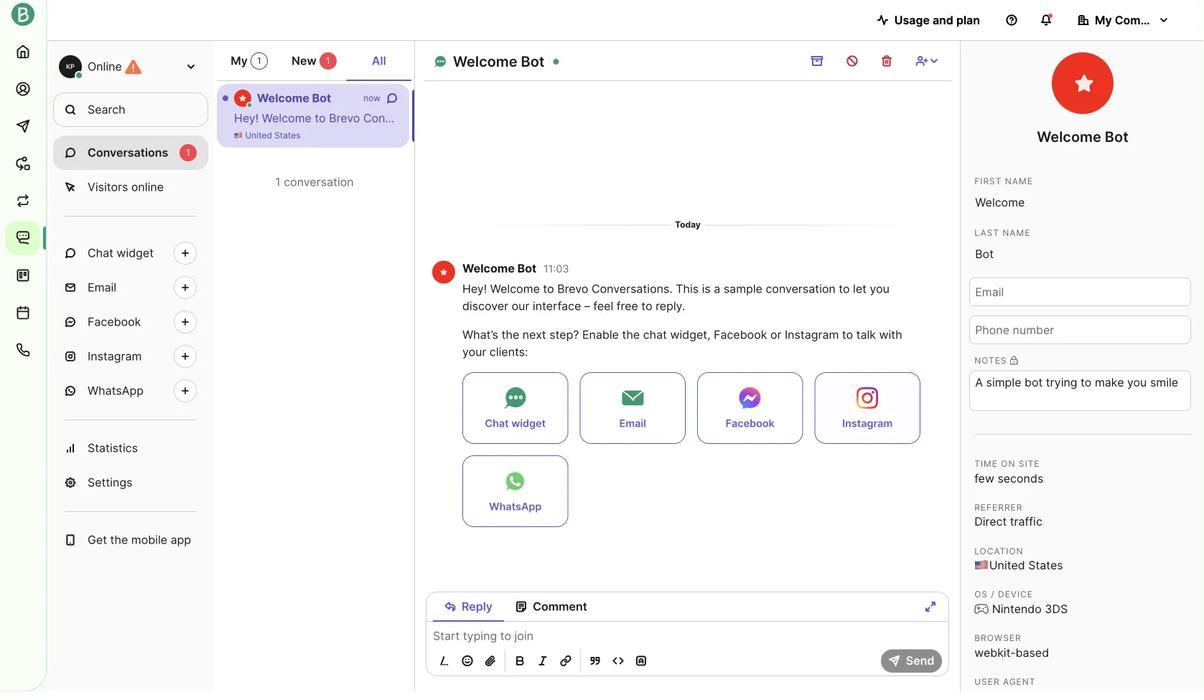 Task type: locate. For each thing, give the bounding box(es) containing it.
brevo inside hey! welcome to brevo conversations. this is a sample conversation to let you discover our interface – feel free to reply.
[[557, 282, 588, 296]]

1 vertical spatial enable
[[582, 328, 619, 342]]

instagram link
[[53, 340, 208, 374], [815, 373, 921, 445]]

0 horizontal spatial my
[[231, 54, 248, 68]]

1 vertical spatial widget
[[511, 418, 546, 430]]

1 horizontal spatial discover
[[664, 111, 711, 125]]

1 horizontal spatial instagram
[[785, 328, 839, 342]]

my inside button
[[1095, 13, 1112, 27]]

referrer
[[975, 503, 1023, 513]]

0 horizontal spatial welcome bot
[[257, 91, 331, 105]]

states up device on the right of page
[[1028, 559, 1063, 573]]

sample for hey! welcome to brevo conversations. this is a sample conversation to let you discover our interface – feel free to reply.  what's the next step? enable the chat widget, facebook o 🇺🇸 united states
[[495, 111, 534, 125]]

hey! inside hey! welcome to brevo conversations. this is a sample conversation to let you discover our interface – feel free to reply.
[[462, 282, 487, 296]]

1 horizontal spatial let
[[853, 282, 867, 296]]

step?
[[978, 111, 1007, 125], [549, 328, 579, 342]]

1 horizontal spatial whatsapp link
[[462, 456, 568, 528]]

1 horizontal spatial my
[[1095, 13, 1112, 27]]

0 horizontal spatial let
[[625, 111, 638, 125]]

0 horizontal spatial whatsapp
[[88, 384, 144, 398]]

united
[[245, 130, 272, 141], [989, 559, 1025, 573]]

welcome inside hey! welcome to brevo conversations. this is a sample conversation to let you discover our interface – feel free to reply.  what's the next step? enable the chat widget, facebook o 🇺🇸 united states
[[262, 111, 312, 125]]

sample inside hey! welcome to brevo conversations. this is a sample conversation to let you discover our interface – feel free to reply.
[[724, 282, 763, 296]]

a inside hey! welcome to brevo conversations. this is a sample conversation to let you discover our interface – feel free to reply.  what's the next step? enable the chat widget, facebook o 🇺🇸 united states
[[486, 111, 492, 125]]

0 horizontal spatial instagram
[[88, 350, 142, 364]]

1 vertical spatial this
[[676, 282, 699, 296]]

0 vertical spatial instagram
[[785, 328, 839, 342]]

free inside hey! welcome to brevo conversations. this is a sample conversation to let you discover our interface – feel free to reply.  what's the next step? enable the chat widget, facebook o 🇺🇸 united states
[[819, 111, 840, 125]]

0 horizontal spatial widget,
[[670, 328, 711, 342]]

browser webkit-based
[[975, 634, 1049, 660]]

online
[[131, 180, 164, 194]]

email
[[88, 281, 116, 295], [619, 418, 646, 430]]

today
[[675, 220, 701, 230]]

facebook link
[[53, 305, 208, 340], [697, 373, 803, 445]]

1 vertical spatial a
[[714, 282, 720, 296]]

0 horizontal spatial feel
[[593, 300, 613, 314]]

1 vertical spatial chat widget link
[[462, 373, 568, 445]]

sample inside hey! welcome to brevo conversations. this is a sample conversation to let you discover our interface – feel free to reply.  what's the next step? enable the chat widget, facebook o 🇺🇸 united states
[[495, 111, 534, 125]]

time
[[975, 459, 998, 469]]

chat widget link down clients:
[[462, 373, 568, 445]]

whatsapp link
[[53, 374, 208, 409], [462, 456, 568, 528]]

to
[[315, 111, 326, 125], [611, 111, 621, 125], [843, 111, 854, 125], [543, 282, 554, 296], [839, 282, 850, 296], [641, 300, 652, 314], [842, 328, 853, 342]]

first
[[975, 176, 1002, 187]]

– for hey! welcome to brevo conversations. this is a sample conversation to let you discover our interface – feel free to reply.  what's the next step? enable the chat widget, facebook o 🇺🇸 united states
[[786, 111, 792, 125]]

this
[[448, 111, 470, 125], [676, 282, 699, 296]]

interface for hey! welcome to brevo conversations. this is a sample conversation to let you discover our interface – feel free to reply.  what's the next step? enable the chat widget, facebook o 🇺🇸 united states
[[735, 111, 783, 125]]

1 horizontal spatial free
[[819, 111, 840, 125]]

discover inside hey! welcome to brevo conversations. this is a sample conversation to let you discover our interface – feel free to reply.
[[462, 300, 508, 314]]

1 vertical spatial widget,
[[670, 328, 711, 342]]

0 vertical spatial feel
[[795, 111, 815, 125]]

free inside hey! welcome to brevo conversations. this is a sample conversation to let you discover our interface – feel free to reply.
[[617, 300, 638, 314]]

you
[[642, 111, 661, 125], [870, 282, 890, 296]]

0 vertical spatial our
[[714, 111, 732, 125]]

is for hey! welcome to brevo conversations. this is a sample conversation to let you discover our interface – feel free to reply.  what's the next step? enable the chat widget, facebook o 🇺🇸 united states
[[474, 111, 482, 125]]

free
[[819, 111, 840, 125], [617, 300, 638, 314]]

0 vertical spatial discover
[[664, 111, 711, 125]]

my for my
[[231, 54, 248, 68]]

0 vertical spatial widget
[[117, 246, 154, 260]]

get the mobile app
[[88, 533, 191, 547]]

conversations.
[[363, 111, 444, 125], [592, 282, 673, 296]]

welcome bot
[[453, 53, 545, 70], [257, 91, 331, 105], [1037, 128, 1129, 146]]

hey! welcome to brevo conversations. this is a sample conversation to let you discover our interface – feel free to reply.  what's the next step? enable the chat widget, facebook o 🇺🇸 united states
[[234, 111, 1204, 141]]

11:03
[[544, 263, 569, 275]]

0 vertical spatial states
[[274, 130, 301, 141]]

search
[[88, 103, 125, 117]]

is
[[474, 111, 482, 125], [702, 282, 711, 296]]

last name
[[975, 228, 1031, 238]]

you inside hey! welcome to brevo conversations. this is a sample conversation to let you discover our interface – feel free to reply.
[[870, 282, 890, 296]]

0 vertical spatial sample
[[495, 111, 534, 125]]

reply
[[462, 600, 493, 614]]

instagram inside what's the next step? enable the chat widget, facebook or instagram to talk with your clients:
[[785, 328, 839, 342]]

1 conversation
[[275, 175, 354, 189]]

free for hey! welcome to brevo conversations. this is a sample conversation to let you discover our interface – feel free to reply.  what's the next step? enable the chat widget, facebook o 🇺🇸 united states
[[819, 111, 840, 125]]

1 vertical spatial united
[[989, 559, 1025, 573]]

your
[[462, 346, 486, 360]]

chat widget down the visitors online
[[88, 246, 154, 260]]

🇺🇸
[[234, 130, 243, 141], [975, 559, 986, 573]]

0 horizontal spatial interface
[[533, 300, 581, 314]]

states inside hey! welcome to brevo conversations. this is a sample conversation to let you discover our interface – feel free to reply.  what's the next step? enable the chat widget, facebook o 🇺🇸 united states
[[274, 130, 301, 141]]

0 horizontal spatial this
[[448, 111, 470, 125]]

0 vertical spatial this
[[448, 111, 470, 125]]

name for first name
[[1005, 176, 1033, 187]]

conversations. inside hey! welcome to brevo conversations. this is a sample conversation to let you discover our interface – feel free to reply.
[[592, 282, 673, 296]]

0 horizontal spatial our
[[512, 300, 529, 314]]

–
[[786, 111, 792, 125], [584, 300, 590, 314]]

new
[[292, 54, 317, 68]]

0 vertical spatial hey!
[[234, 111, 259, 125]]

chat widget link
[[53, 236, 208, 271], [462, 373, 568, 445]]

is inside hey! welcome to brevo conversations. this is a sample conversation to let you discover our interface – feel free to reply.
[[702, 282, 711, 296]]

0 horizontal spatial chat widget
[[88, 246, 154, 260]]

1 horizontal spatial email
[[619, 418, 646, 430]]

1 horizontal spatial chat
[[485, 418, 509, 430]]

3ds
[[1045, 603, 1068, 617]]

0 vertical spatial step?
[[978, 111, 1007, 125]]

facebook
[[1142, 111, 1195, 125], [88, 315, 141, 329], [714, 328, 767, 342], [726, 418, 775, 430]]

0 vertical spatial brevo
[[329, 111, 360, 125]]

traffic
[[1010, 515, 1042, 529]]

1 horizontal spatial is
[[702, 282, 711, 296]]

interface
[[735, 111, 783, 125], [533, 300, 581, 314]]

1 horizontal spatial reply.
[[858, 111, 887, 125]]

is for hey! welcome to brevo conversations. this is a sample conversation to let you discover our interface – feel free to reply.
[[702, 282, 711, 296]]

device
[[998, 590, 1033, 600]]

0 horizontal spatial instagram link
[[53, 340, 208, 374]]

0 vertical spatial free
[[819, 111, 840, 125]]

brevo down 11:03
[[557, 282, 588, 296]]

hey!
[[234, 111, 259, 125], [462, 282, 487, 296]]

🇺🇸 inside hey! welcome to brevo conversations. this is a sample conversation to let you discover our interface – feel free to reply.  what's the next step? enable the chat widget, facebook o 🇺🇸 united states
[[234, 130, 243, 141]]

1 vertical spatial step?
[[549, 328, 579, 342]]

brevo for hey! welcome to brevo conversations. this is a sample conversation to let you discover our interface – feel free to reply.
[[557, 282, 588, 296]]

a inside hey! welcome to brevo conversations. this is a sample conversation to let you discover our interface – feel free to reply.
[[714, 282, 720, 296]]

0 horizontal spatial brevo
[[329, 111, 360, 125]]

united inside location 🇺🇸 united states
[[989, 559, 1025, 573]]

name
[[1005, 176, 1033, 187], [1003, 228, 1031, 238]]

1 vertical spatial –
[[584, 300, 590, 314]]

First name field
[[969, 188, 1191, 217]]

feel
[[795, 111, 815, 125], [593, 300, 613, 314]]

my left company
[[1095, 13, 1112, 27]]

1 vertical spatial is
[[702, 282, 711, 296]]

conversation
[[537, 111, 607, 125], [284, 175, 354, 189], [766, 282, 836, 296]]

2 vertical spatial instagram
[[842, 418, 893, 430]]

0 horizontal spatial discover
[[462, 300, 508, 314]]

0 vertical spatial email link
[[53, 271, 208, 305]]

direct
[[975, 515, 1007, 529]]

a for hey! welcome to brevo conversations. this is a sample conversation to let you discover our interface – feel free to reply.  what's the next step? enable the chat widget, facebook o 🇺🇸 united states
[[486, 111, 492, 125]]

step? down 11:03
[[549, 328, 579, 342]]

0 vertical spatial my
[[1095, 13, 1112, 27]]

whatsapp
[[88, 384, 144, 398], [489, 501, 542, 514]]

name right last on the right top
[[1003, 228, 1031, 238]]

this for hey! welcome to brevo conversations. this is a sample conversation to let you discover our interface – feel free to reply.
[[676, 282, 699, 296]]

feel inside hey! welcome to brevo conversations. this is a sample conversation to let you discover our interface – feel free to reply.  what's the next step? enable the chat widget, facebook o 🇺🇸 united states
[[795, 111, 815, 125]]

let
[[625, 111, 638, 125], [853, 282, 867, 296]]

– inside hey! welcome to brevo conversations. this is a sample conversation to let you discover our interface – feel free to reply.  what's the next step? enable the chat widget, facebook o 🇺🇸 united states
[[786, 111, 792, 125]]

1 horizontal spatial whatsapp
[[489, 501, 542, 514]]

feel inside hey! welcome to brevo conversations. this is a sample conversation to let you discover our interface – feel free to reply.
[[593, 300, 613, 314]]

sample for hey! welcome to brevo conversations. this is a sample conversation to let you discover our interface – feel free to reply.
[[724, 282, 763, 296]]

step? up first at the top of the page
[[978, 111, 1007, 125]]

1 horizontal spatial conversations.
[[592, 282, 673, 296]]

my left new
[[231, 54, 248, 68]]

0 vertical spatial chat widget link
[[53, 236, 208, 271]]

1 horizontal spatial next
[[951, 111, 974, 125]]

1 horizontal spatial a
[[714, 282, 720, 296]]

1 vertical spatial conversations.
[[592, 282, 673, 296]]

1 horizontal spatial this
[[676, 282, 699, 296]]

a
[[486, 111, 492, 125], [714, 282, 720, 296]]

few
[[975, 472, 994, 486]]

1 vertical spatial email link
[[580, 373, 686, 445]]

1 horizontal spatial 🇺🇸
[[975, 559, 986, 573]]

0 horizontal spatial what's
[[462, 328, 498, 342]]

1 horizontal spatial interface
[[735, 111, 783, 125]]

0 vertical spatial whatsapp
[[88, 384, 144, 398]]

usage and plan button
[[866, 6, 992, 34]]

welcome inside hey! welcome to brevo conversations. this is a sample conversation to let you discover our interface – feel free to reply.
[[490, 282, 540, 296]]

discover
[[664, 111, 711, 125], [462, 300, 508, 314]]

1 horizontal spatial feel
[[795, 111, 815, 125]]

1
[[257, 56, 261, 66], [326, 56, 330, 66], [186, 148, 190, 158], [275, 175, 281, 189]]

the
[[930, 111, 948, 125], [1050, 111, 1068, 125], [502, 328, 519, 342], [622, 328, 640, 342], [110, 533, 128, 547]]

conversations. inside hey! welcome to brevo conversations. this is a sample conversation to let you discover our interface – feel free to reply.  what's the next step? enable the chat widget, facebook o 🇺🇸 united states
[[363, 111, 444, 125]]

0 horizontal spatial a
[[486, 111, 492, 125]]

brevo inside hey! welcome to brevo conversations. this is a sample conversation to let you discover our interface – feel free to reply.  what's the next step? enable the chat widget, facebook o 🇺🇸 united states
[[329, 111, 360, 125]]

or
[[770, 328, 782, 342]]

name for last name
[[1003, 228, 1031, 238]]

usage
[[894, 13, 930, 27]]

reply. inside hey! welcome to brevo conversations. this is a sample conversation to let you discover our interface – feel free to reply.  what's the next step? enable the chat widget, facebook o 🇺🇸 united states
[[858, 111, 887, 125]]

let for hey! welcome to brevo conversations. this is a sample conversation to let you discover our interface – feel free to reply.
[[853, 282, 867, 296]]

this for hey! welcome to brevo conversations. this is a sample conversation to let you discover our interface – feel free to reply.  what's the next step? enable the chat widget, facebook o 🇺🇸 united states
[[448, 111, 470, 125]]

reply.
[[858, 111, 887, 125], [656, 300, 685, 314]]

– inside hey! welcome to brevo conversations. this is a sample conversation to let you discover our interface – feel free to reply.
[[584, 300, 590, 314]]

this inside hey! welcome to brevo conversations. this is a sample conversation to let you discover our interface – feel free to reply.  what's the next step? enable the chat widget, facebook o 🇺🇸 united states
[[448, 111, 470, 125]]

chat inside what's the next step? enable the chat widget, facebook or instagram to talk with your clients:
[[643, 328, 667, 342]]

you for hey! welcome to brevo conversations. this is a sample conversation to let you discover our interface – feel free to reply.  what's the next step? enable the chat widget, facebook o 🇺🇸 united states
[[642, 111, 661, 125]]

what's
[[891, 111, 927, 125], [462, 328, 498, 342]]

is inside hey! welcome to brevo conversations. this is a sample conversation to let you discover our interface – feel free to reply.  what's the next step? enable the chat widget, facebook o 🇺🇸 united states
[[474, 111, 482, 125]]

let inside hey! welcome to brevo conversations. this is a sample conversation to let you discover our interface – feel free to reply.  what's the next step? enable the chat widget, facebook o 🇺🇸 united states
[[625, 111, 638, 125]]

conversation for hey! welcome to brevo conversations. this is a sample conversation to let you discover our interface – feel free to reply.  what's the next step? enable the chat widget, facebook o 🇺🇸 united states
[[537, 111, 607, 125]]

1 vertical spatial email
[[619, 418, 646, 430]]

interface inside hey! welcome to brevo conversations. this is a sample conversation to let you discover our interface – feel free to reply.  what's the next step? enable the chat widget, facebook o 🇺🇸 united states
[[735, 111, 783, 125]]

email link for bottommost facebook link
[[580, 373, 686, 445]]

search link
[[53, 93, 208, 127]]

0 vertical spatial united
[[245, 130, 272, 141]]

discover inside hey! welcome to brevo conversations. this is a sample conversation to let you discover our interface – feel free to reply.  what's the next step? enable the chat widget, facebook o 🇺🇸 united states
[[664, 111, 711, 125]]

first name
[[975, 176, 1033, 187]]

0 horizontal spatial united
[[245, 130, 272, 141]]

widget
[[117, 246, 154, 260], [511, 418, 546, 430]]

our inside hey! welcome to brevo conversations. this is a sample conversation to let you discover our interface – feel free to reply.  what's the next step? enable the chat widget, facebook o 🇺🇸 united states
[[714, 111, 732, 125]]

1 horizontal spatial chat
[[1071, 111, 1095, 125]]

interface for hey! welcome to brevo conversations. this is a sample conversation to let you discover our interface – feel free to reply.
[[533, 300, 581, 314]]

hey! for hey! welcome to brevo conversations. this is a sample conversation to let you discover our interface – feel free to reply.  what's the next step? enable the chat widget, facebook o 🇺🇸 united states
[[234, 111, 259, 125]]

2 vertical spatial conversation
[[766, 282, 836, 296]]

1 vertical spatial discover
[[462, 300, 508, 314]]

1 horizontal spatial our
[[714, 111, 732, 125]]

0 vertical spatial –
[[786, 111, 792, 125]]

let inside hey! welcome to brevo conversations. this is a sample conversation to let you discover our interface – feel free to reply.
[[853, 282, 867, 296]]

0 horizontal spatial widget
[[117, 246, 154, 260]]

0 horizontal spatial free
[[617, 300, 638, 314]]

whatsapp link for bottommost facebook link
[[462, 456, 568, 528]]

let for hey! welcome to brevo conversations. this is a sample conversation to let you discover our interface – feel free to reply.  what's the next step? enable the chat widget, facebook o 🇺🇸 united states
[[625, 111, 638, 125]]

1 vertical spatial what's
[[462, 328, 498, 342]]

app
[[171, 533, 191, 547]]

email link
[[53, 271, 208, 305], [580, 373, 686, 445]]

Email email field
[[969, 278, 1191, 307]]

0 vertical spatial next
[[951, 111, 974, 125]]

0 vertical spatial what's
[[891, 111, 927, 125]]

what's inside hey! welcome to brevo conversations. this is a sample conversation to let you discover our interface – feel free to reply.  what's the next step? enable the chat widget, facebook o 🇺🇸 united states
[[891, 111, 927, 125]]

1 vertical spatial feel
[[593, 300, 613, 314]]

1 horizontal spatial widget,
[[1098, 111, 1139, 125]]

my
[[1095, 13, 1112, 27], [231, 54, 248, 68]]

facebook inside hey! welcome to brevo conversations. this is a sample conversation to let you discover our interface – feel free to reply.  what's the next step? enable the chat widget, facebook o 🇺🇸 united states
[[1142, 111, 1195, 125]]

0 vertical spatial conversations.
[[363, 111, 444, 125]]

our inside hey! welcome to brevo conversations. this is a sample conversation to let you discover our interface – feel free to reply.
[[512, 300, 529, 314]]

1 horizontal spatial –
[[786, 111, 792, 125]]

1 horizontal spatial you
[[870, 282, 890, 296]]

sample
[[495, 111, 534, 125], [724, 282, 763, 296]]

united inside hey! welcome to brevo conversations. this is a sample conversation to let you discover our interface – feel free to reply.  what's the next step? enable the chat widget, facebook o 🇺🇸 united states
[[245, 130, 272, 141]]

0 horizontal spatial hey!
[[234, 111, 259, 125]]

0 vertical spatial whatsapp link
[[53, 374, 208, 409]]

1 vertical spatial chat
[[485, 418, 509, 430]]

1 vertical spatial sample
[[724, 282, 763, 296]]

1 horizontal spatial brevo
[[557, 282, 588, 296]]

this inside hey! welcome to brevo conversations. this is a sample conversation to let you discover our interface – feel free to reply.
[[676, 282, 699, 296]]

1 horizontal spatial instagram link
[[815, 373, 921, 445]]

welcome
[[453, 53, 517, 70], [257, 91, 309, 105], [262, 111, 312, 125], [1037, 128, 1101, 146], [462, 262, 515, 276], [490, 282, 540, 296]]

email link for the left facebook link
[[53, 271, 208, 305]]

0 horizontal spatial step?
[[549, 328, 579, 342]]

my for my company
[[1095, 13, 1112, 27]]

reply. inside hey! welcome to brevo conversations. this is a sample conversation to let you discover our interface – feel free to reply.
[[656, 300, 685, 314]]

states
[[274, 130, 301, 141], [1028, 559, 1063, 573]]

Start typing to join text field
[[427, 628, 949, 645]]

chat widget link down visitors online link
[[53, 236, 208, 271]]

interface inside hey! welcome to brevo conversations. this is a sample conversation to let you discover our interface – feel free to reply.
[[533, 300, 581, 314]]

chat
[[1071, 111, 1095, 125], [643, 328, 667, 342]]

chat widget down clients:
[[485, 418, 546, 430]]

next
[[951, 111, 974, 125], [523, 328, 546, 342]]

notes
[[975, 355, 1007, 366]]

1 vertical spatial conversation
[[284, 175, 354, 189]]

chat widget
[[88, 246, 154, 260], [485, 418, 546, 430]]

1 horizontal spatial chat widget
[[485, 418, 546, 430]]

you inside hey! welcome to brevo conversations. this is a sample conversation to let you discover our interface – feel free to reply.  what's the next step? enable the chat widget, facebook o 🇺🇸 united states
[[642, 111, 661, 125]]

hey! inside hey! welcome to brevo conversations. this is a sample conversation to let you discover our interface – feel free to reply.  what's the next step? enable the chat widget, facebook o 🇺🇸 united states
[[234, 111, 259, 125]]

brevo
[[329, 111, 360, 125], [557, 282, 588, 296]]

P͏hone number telephone field
[[969, 316, 1191, 344]]

conversation inside hey! welcome to brevo conversations. this is a sample conversation to let you discover our interface – feel free to reply.  what's the next step? enable the chat widget, facebook o 🇺🇸 united states
[[537, 111, 607, 125]]

1 vertical spatial states
[[1028, 559, 1063, 573]]

– for hey! welcome to brevo conversations. this is a sample conversation to let you discover our interface – feel free to reply.
[[584, 300, 590, 314]]

1 horizontal spatial step?
[[978, 111, 1007, 125]]

states up the 1 conversation
[[274, 130, 301, 141]]

1 vertical spatial my
[[231, 54, 248, 68]]

name right first at the top of the page
[[1005, 176, 1033, 187]]

conversation inside hey! welcome to brevo conversations. this is a sample conversation to let you discover our interface – feel free to reply.
[[766, 282, 836, 296]]

Notes text field
[[969, 371, 1191, 411]]

widget,
[[1098, 111, 1139, 125], [670, 328, 711, 342]]

chat widget link for email link corresponding to bottommost facebook link
[[462, 373, 568, 445]]

discover for hey! welcome to brevo conversations. this is a sample conversation to let you discover our interface – feel free to reply.
[[462, 300, 508, 314]]

enable
[[1010, 111, 1047, 125], [582, 328, 619, 342]]

brevo down all link
[[329, 111, 360, 125]]

1 vertical spatial our
[[512, 300, 529, 314]]

free for hey! welcome to brevo conversations. this is a sample conversation to let you discover our interface – feel free to reply.
[[617, 300, 638, 314]]

chat
[[88, 246, 113, 260], [485, 418, 509, 430]]

all link
[[347, 47, 411, 81]]

welcome bot 11:03
[[462, 262, 569, 276]]



Task type: vqa. For each thing, say whether or not it's contained in the screenshot.
Rated
no



Task type: describe. For each thing, give the bounding box(es) containing it.
step? inside what's the next step? enable the chat widget, facebook or instagram to talk with your clients:
[[549, 328, 579, 342]]

with
[[879, 328, 902, 342]]

0 vertical spatial chat widget
[[88, 246, 154, 260]]

0 vertical spatial chat
[[88, 246, 113, 260]]

os
[[975, 590, 988, 600]]

reply button
[[433, 593, 504, 622]]

states inside location 🇺🇸 united states
[[1028, 559, 1063, 573]]

o
[[1199, 111, 1204, 125]]

comment button
[[504, 593, 599, 622]]

our for hey! welcome to brevo conversations. this is a sample conversation to let you discover our interface – feel free to reply.
[[512, 300, 529, 314]]

what's inside what's the next step? enable the chat widget, facebook or instagram to talk with your clients:
[[462, 328, 498, 342]]

visitors
[[88, 180, 128, 194]]

conversations
[[88, 146, 168, 160]]

chat inside hey! welcome to brevo conversations. this is a sample conversation to let you discover our interface – feel free to reply.  what's the next step? enable the chat widget, facebook o 🇺🇸 united states
[[1071, 111, 1095, 125]]

agent
[[1003, 677, 1036, 688]]

next inside hey! welcome to brevo conversations. this is a sample conversation to let you discover our interface – feel free to reply.  what's the next step? enable the chat widget, facebook o 🇺🇸 united states
[[951, 111, 974, 125]]

to inside what's the next step? enable the chat widget, facebook or instagram to talk with your clients:
[[842, 328, 853, 342]]

visitors online link
[[53, 170, 208, 205]]

webkit-
[[975, 646, 1016, 660]]

facebook inside what's the next step? enable the chat widget, facebook or instagram to talk with your clients:
[[714, 328, 767, 342]]

2 horizontal spatial welcome bot
[[1037, 128, 1129, 146]]

mobile
[[131, 533, 167, 547]]

site
[[1019, 459, 1040, 469]]

settings link
[[53, 466, 208, 500]]

conversations. for hey! welcome to brevo conversations. this is a sample conversation to let you discover our interface – feel free to reply.
[[592, 282, 673, 296]]

2 horizontal spatial instagram
[[842, 418, 893, 430]]

nintendo
[[992, 603, 1042, 617]]

usage and plan
[[894, 13, 980, 27]]

1 vertical spatial welcome bot
[[257, 91, 331, 105]]

plan
[[956, 13, 980, 27]]

reply. for hey! welcome to brevo conversations. this is a sample conversation to let you discover our interface – feel free to reply.
[[656, 300, 685, 314]]

location
[[975, 546, 1024, 557]]

0 horizontal spatial facebook link
[[53, 305, 208, 340]]

chat widget link for email link related to the left facebook link
[[53, 236, 208, 271]]

widget, inside hey! welcome to brevo conversations. this is a sample conversation to let you discover our interface – feel free to reply.  what's the next step? enable the chat widget, facebook o 🇺🇸 united states
[[1098, 111, 1139, 125]]

talk
[[856, 328, 876, 342]]

what's the next step? enable the chat widget, facebook or instagram to talk with your clients:
[[462, 328, 902, 360]]

you for hey! welcome to brevo conversations. this is a sample conversation to let you discover our interface – feel free to reply.
[[870, 282, 890, 296]]

reply. for hey! welcome to brevo conversations. this is a sample conversation to let you discover our interface – feel free to reply.  what's the next step? enable the chat widget, facebook o 🇺🇸 united states
[[858, 111, 887, 125]]

my company button
[[1066, 6, 1181, 34]]

0 horizontal spatial email
[[88, 281, 116, 295]]

get the mobile app link
[[53, 523, 208, 558]]

feel for hey! welcome to brevo conversations. this is a sample conversation to let you discover our interface – feel free to reply.  what's the next step? enable the chat widget, facebook o 🇺🇸 united states
[[795, 111, 815, 125]]

statistics link
[[53, 432, 208, 466]]

brevo for hey! welcome to brevo conversations. this is a sample conversation to let you discover our interface – feel free to reply.  what's the next step? enable the chat widget, facebook o 🇺🇸 united states
[[329, 111, 360, 125]]

comment
[[533, 600, 587, 614]]

hey! for hey! welcome to brevo conversations. this is a sample conversation to let you discover our interface – feel free to reply.
[[462, 282, 487, 296]]

on
[[1001, 459, 1016, 469]]

hey! welcome to brevo conversations. this is a sample conversation to let you discover our interface – feel free to reply.
[[462, 282, 890, 314]]

widget, inside what's the next step? enable the chat widget, facebook or instagram to talk with your clients:
[[670, 328, 711, 342]]

1 horizontal spatial widget
[[511, 418, 546, 430]]

settings
[[88, 476, 132, 490]]

our for hey! welcome to brevo conversations. this is a sample conversation to let you discover our interface – feel free to reply.  what's the next step? enable the chat widget, facebook o 🇺🇸 united states
[[714, 111, 732, 125]]

next inside what's the next step? enable the chat widget, facebook or instagram to talk with your clients:
[[523, 328, 546, 342]]

kp
[[66, 63, 75, 70]]

1 vertical spatial instagram
[[88, 350, 142, 364]]

seconds
[[998, 472, 1043, 486]]

online
[[88, 60, 122, 74]]

company
[[1115, 13, 1168, 27]]

only visible to agents image
[[1010, 356, 1018, 365]]

browser
[[975, 634, 1022, 644]]

user agent
[[975, 677, 1036, 688]]

/
[[991, 590, 995, 600]]

1 horizontal spatial welcome bot
[[453, 53, 545, 70]]

enable inside what's the next step? enable the chat widget, facebook or instagram to talk with your clients:
[[582, 328, 619, 342]]

my company
[[1095, 13, 1168, 27]]

1 vertical spatial whatsapp
[[489, 501, 542, 514]]

now
[[364, 93, 381, 103]]

based
[[1016, 646, 1049, 660]]

feel for hey! welcome to brevo conversations. this is a sample conversation to let you discover our interface – feel free to reply.
[[593, 300, 613, 314]]

user
[[975, 677, 1000, 688]]

enable inside hey! welcome to brevo conversations. this is a sample conversation to let you discover our interface – feel free to reply.  what's the next step? enable the chat widget, facebook o 🇺🇸 united states
[[1010, 111, 1047, 125]]

get
[[88, 533, 107, 547]]

instagram link for bottommost facebook link
[[815, 373, 921, 445]]

whatsapp link for the left facebook link
[[53, 374, 208, 409]]

0 horizontal spatial conversation
[[284, 175, 354, 189]]

os / device
[[975, 590, 1033, 600]]

conversation for hey! welcome to brevo conversations. this is a sample conversation to let you discover our interface – feel free to reply.
[[766, 282, 836, 296]]

visitors online
[[88, 180, 164, 194]]

location 🇺🇸 united states
[[975, 546, 1063, 573]]

last
[[975, 228, 999, 238]]

1 vertical spatial facebook link
[[697, 373, 803, 445]]

all
[[372, 54, 386, 68]]

discover for hey! welcome to brevo conversations. this is a sample conversation to let you discover our interface – feel free to reply.  what's the next step? enable the chat widget, facebook o 🇺🇸 united states
[[664, 111, 711, 125]]

conversations. for hey! welcome to brevo conversations. this is a sample conversation to let you discover our interface – feel free to reply.  what's the next step? enable the chat widget, facebook o 🇺🇸 united states
[[363, 111, 444, 125]]

instagram link for the left facebook link
[[53, 340, 208, 374]]

🇺🇸 inside location 🇺🇸 united states
[[975, 559, 986, 573]]

statistics
[[88, 442, 138, 456]]

clients:
[[490, 346, 528, 360]]

a for hey! welcome to brevo conversations. this is a sample conversation to let you discover our interface – feel free to reply.
[[714, 282, 720, 296]]

and
[[933, 13, 953, 27]]

nintendo 3ds
[[992, 603, 1068, 617]]

step? inside hey! welcome to brevo conversations. this is a sample conversation to let you discover our interface – feel free to reply.  what's the next step? enable the chat widget, facebook o 🇺🇸 united states
[[978, 111, 1007, 125]]

time on site few seconds
[[975, 459, 1043, 486]]

referrer direct traffic
[[975, 503, 1042, 529]]

Last name field
[[969, 240, 1191, 269]]



